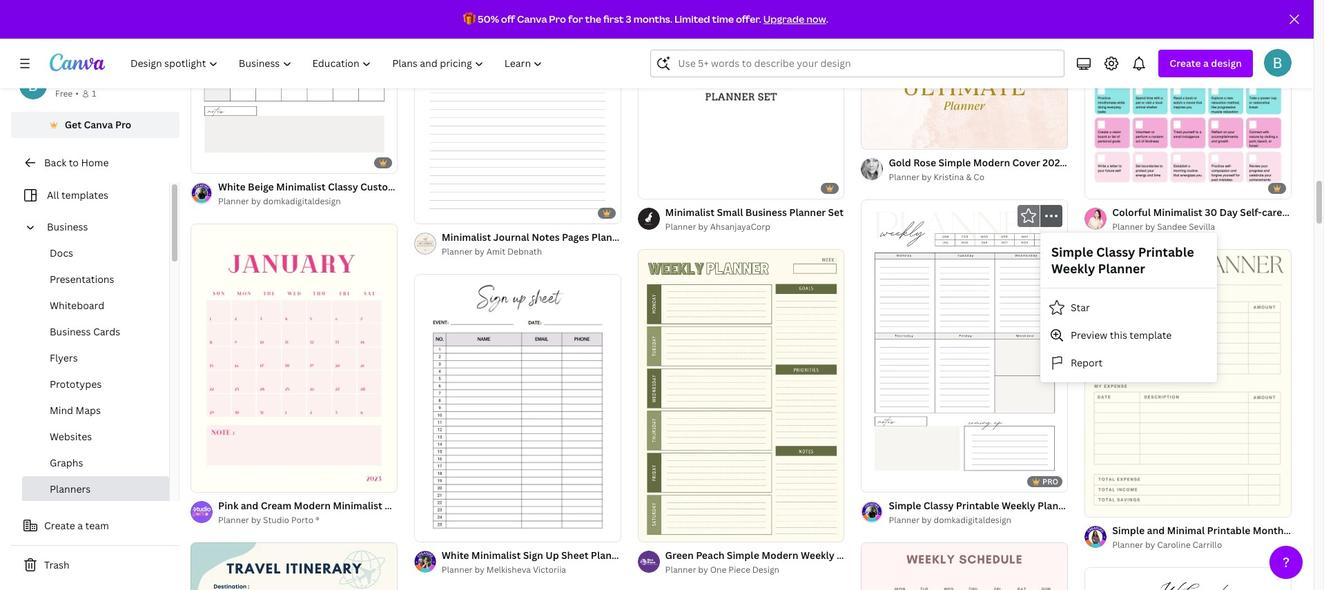 Task type: locate. For each thing, give the bounding box(es) containing it.
minimalist right the 'beige'
[[276, 181, 326, 194]]

green peach simple modern weekly planner image
[[638, 249, 845, 542]]

0 horizontal spatial planner by domkadigitaldesign link
[[218, 195, 398, 209]]

websites link
[[22, 424, 169, 450]]

porto
[[291, 514, 313, 526]]

2 vertical spatial weekly
[[801, 549, 834, 562]]

and right pink on the bottom of page
[[241, 499, 258, 512]]

0 vertical spatial modern
[[973, 156, 1010, 169]]

1 horizontal spatial and
[[1147, 524, 1165, 537]]

simple and minimal printable monthly budge planner by caroline carrillo
[[1112, 524, 1324, 551]]

1 right •
[[92, 88, 96, 99]]

prototypes
[[50, 378, 102, 391]]

by
[[922, 171, 932, 183], [251, 196, 261, 207], [698, 221, 708, 232], [1145, 221, 1155, 232], [475, 246, 485, 257], [251, 514, 261, 526], [922, 514, 932, 526], [1145, 539, 1155, 551], [475, 564, 485, 576], [698, 564, 708, 576]]

graphs link
[[22, 450, 169, 476]]

0 vertical spatial classy
[[328, 181, 358, 194]]

create inside dropdown button
[[1170, 57, 1201, 70]]

1 vertical spatial canva
[[84, 118, 113, 131]]

simple for simple and minimal printable monthly budge planner by caroline carrillo
[[1112, 524, 1145, 537]]

co
[[974, 171, 985, 183]]

a inside button
[[78, 519, 83, 532]]

white inside white beige minimalist classy customizable monthly calendar planner by domkadigitaldesign
[[218, 181, 246, 194]]

create a design
[[1170, 57, 1242, 70]]

simple inside simple classy printable weekly planner
[[1051, 244, 1093, 260]]

whiteboard
[[50, 299, 104, 312]]

soft blue minimalist illustration travel itinerary planner image
[[191, 542, 398, 590]]

classy for simple classy printable weekly planner planner by domkadigitaldesign
[[923, 499, 954, 512]]

modern for weekly
[[762, 549, 798, 562]]

weekly inside simple classy printable weekly planner
[[1051, 260, 1095, 277]]

monthly
[[427, 181, 466, 194], [1253, 524, 1292, 537]]

ahsanjayacorp
[[710, 221, 770, 232]]

by down rose
[[922, 171, 932, 183]]

classy inside 'simple classy printable weekly planner planner by domkadigitaldesign'
[[923, 499, 954, 512]]

1 vertical spatial printable
[[956, 499, 999, 512]]

business up planner by ahsanjayacorp link
[[745, 205, 787, 219]]

by inside white beige minimalist classy customizable monthly calendar planner by domkadigitaldesign
[[251, 196, 261, 207]]

planner by domkadigitaldesign link for minimalist
[[218, 195, 398, 209]]

🎁 50% off canva pro for the first 3 months. limited time offer. upgrade now .
[[463, 12, 828, 26]]

customizable
[[360, 181, 425, 194]]

to
[[69, 156, 79, 169]]

by left the one
[[698, 564, 708, 576]]

planner by domkadigitaldesign link down the 'beige'
[[218, 195, 398, 209]]

0 horizontal spatial canva
[[84, 118, 113, 131]]

1 for 1
[[92, 88, 96, 99]]

0 vertical spatial 1
[[92, 88, 96, 99]]

home
[[81, 156, 109, 169]]

first
[[603, 12, 624, 26]]

business cards link
[[22, 319, 169, 345]]

classy up minimal weekly schedule planner image
[[923, 499, 954, 512]]

white minimalist daily sign in sheet planner image
[[1085, 567, 1292, 590]]

mind maps
[[50, 404, 101, 417]]

simple classy printable weekly planner planner by domkadigitaldesign
[[889, 499, 1074, 526]]

1 left of
[[424, 208, 428, 218]]

by left the sandee on the right top
[[1145, 221, 1155, 232]]

printable inside 'simple classy printable weekly planner planner by domkadigitaldesign'
[[956, 499, 999, 512]]

melkisheva
[[487, 564, 531, 576]]

by down simple classy printable weekly planner link
[[922, 514, 932, 526]]

by down the 'beige'
[[251, 196, 261, 207]]

0 vertical spatial monthly
[[427, 181, 466, 194]]

weekly for simple classy printable weekly planner
[[1051, 260, 1095, 277]]

by left ahsanjayacorp
[[698, 221, 708, 232]]

a for design
[[1203, 57, 1209, 70]]

by inside the minimalist journal notes pages planner planner by amit debnath
[[475, 246, 485, 257]]

business
[[745, 205, 787, 219], [47, 220, 88, 233], [50, 325, 91, 338]]

0 vertical spatial a
[[1203, 57, 1209, 70]]

mind maps link
[[22, 398, 169, 424]]

2 vertical spatial business
[[50, 325, 91, 338]]

0 horizontal spatial weekly
[[801, 549, 834, 562]]

presentations link
[[22, 266, 169, 293]]

modern up the 'design'
[[762, 549, 798, 562]]

1 vertical spatial white
[[442, 549, 469, 562]]

white down the 2023
[[442, 549, 469, 562]]

calendar up "journal"
[[469, 181, 511, 194]]

planners
[[50, 483, 91, 496]]

0 vertical spatial domkadigitaldesign
[[263, 196, 341, 207]]

white minimalist sign up sheet planner image
[[414, 274, 621, 542]]

minimalist inside pink and cream modern minimalist calendar 2023 planner planner by studio porto ®
[[333, 499, 382, 512]]

team
[[85, 519, 109, 532]]

time
[[712, 12, 734, 26]]

white inside white minimalist sign up sheet planner planner by melkisheva victoriia
[[442, 549, 469, 562]]

minimalist up the sandee on the right top
[[1153, 206, 1202, 219]]

0 horizontal spatial 1
[[92, 88, 96, 99]]

white for white minimalist sign up sheet planner
[[442, 549, 469, 562]]

canva right "off" at left
[[517, 12, 547, 26]]

pro inside button
[[115, 118, 131, 131]]

small
[[717, 205, 743, 219]]

1 horizontal spatial calendar
[[469, 181, 511, 194]]

printable for simple classy printable weekly planner planner by domkadigitaldesign
[[956, 499, 999, 512]]

0 vertical spatial pro
[[549, 12, 566, 26]]

sevilla
[[1189, 221, 1215, 232]]

planner by domkadigitaldesign link
[[218, 195, 398, 209], [889, 513, 1068, 527]]

business up flyers
[[50, 325, 91, 338]]

white left the 'beige'
[[218, 181, 246, 194]]

1 horizontal spatial monthly
[[1253, 524, 1292, 537]]

0 vertical spatial printable
[[1138, 244, 1194, 260]]

1 vertical spatial calendar
[[385, 499, 427, 512]]

1 vertical spatial and
[[1147, 524, 1165, 537]]

printable up carrillo
[[1207, 524, 1250, 537]]

modern inside gold rose simple modern cover 2024 planner planner by kristina & co
[[973, 156, 1010, 169]]

a left design
[[1203, 57, 1209, 70]]

1 horizontal spatial white
[[442, 549, 469, 562]]

calendar left the 2023
[[385, 499, 427, 512]]

0 vertical spatial planner by domkadigitaldesign link
[[218, 195, 398, 209]]

1 horizontal spatial planner by domkadigitaldesign link
[[889, 513, 1068, 527]]

1 vertical spatial classy
[[1096, 244, 1135, 260]]

0 horizontal spatial printable
[[956, 499, 999, 512]]

monthly inside simple and minimal printable monthly budge planner by caroline carrillo
[[1253, 524, 1292, 537]]

gold rose simple modern cover 2024 planner image
[[861, 0, 1068, 149]]

1 vertical spatial domkadigitaldesign
[[934, 514, 1011, 526]]

and up caroline
[[1147, 524, 1165, 537]]

0 vertical spatial create
[[1170, 57, 1201, 70]]

0 horizontal spatial calendar
[[385, 499, 427, 512]]

set
[[828, 205, 844, 219]]

2 horizontal spatial printable
[[1207, 524, 1250, 537]]

minimalist up the melkisheva
[[471, 549, 521, 562]]

1 vertical spatial create
[[44, 519, 75, 532]]

free •
[[55, 88, 79, 99]]

create left 'team'
[[44, 519, 75, 532]]

6
[[439, 208, 444, 218]]

0 horizontal spatial classy
[[328, 181, 358, 194]]

challeng
[[1285, 206, 1324, 219]]

1 vertical spatial pro
[[115, 118, 131, 131]]

monthly up 6
[[427, 181, 466, 194]]

pages
[[562, 230, 589, 243]]

rose
[[913, 156, 936, 169]]

pro up back to home link
[[115, 118, 131, 131]]

trash link
[[11, 552, 179, 579]]

1 horizontal spatial domkadigitaldesign
[[934, 514, 1011, 526]]

and inside pink and cream modern minimalist calendar 2023 planner planner by studio porto ®
[[241, 499, 258, 512]]

a
[[1203, 57, 1209, 70], [78, 519, 83, 532]]

1 horizontal spatial 1
[[424, 208, 428, 218]]

by inside the green peach simple modern weekly planner planner by one piece design
[[698, 564, 708, 576]]

simple and minimal printable monthly budge link
[[1112, 523, 1324, 538]]

1 vertical spatial a
[[78, 519, 83, 532]]

2 horizontal spatial classy
[[1096, 244, 1135, 260]]

1 horizontal spatial canva
[[517, 12, 547, 26]]

0 horizontal spatial create
[[44, 519, 75, 532]]

minimalist small business planner set image
[[638, 0, 845, 199]]

pro left for at the top
[[549, 12, 566, 26]]

offer.
[[736, 12, 761, 26]]

by left caroline
[[1145, 539, 1155, 551]]

planner by sandee sevilla link
[[1112, 220, 1292, 234]]

printable inside simple and minimal printable monthly budge planner by caroline carrillo
[[1207, 524, 1250, 537]]

simple and minimal printable monthly budget planner image
[[1085, 249, 1292, 517]]

minimalist inside the minimalist journal notes pages planner planner by amit debnath
[[442, 230, 491, 243]]

1 horizontal spatial modern
[[762, 549, 798, 562]]

classy inside white beige minimalist classy customizable monthly calendar planner by domkadigitaldesign
[[328, 181, 358, 194]]

free
[[55, 88, 73, 99]]

printable
[[1138, 244, 1194, 260], [956, 499, 999, 512], [1207, 524, 1250, 537]]

monthly left the budge
[[1253, 524, 1292, 537]]

by inside colorful minimalist 30 day self-care challeng planner by sandee sevilla
[[1145, 221, 1155, 232]]

1
[[92, 88, 96, 99], [424, 208, 428, 218]]

printable down the sandee on the right top
[[1138, 244, 1194, 260]]

1 vertical spatial monthly
[[1253, 524, 1292, 537]]

1 horizontal spatial weekly
[[1002, 499, 1035, 512]]

and for pink
[[241, 499, 258, 512]]

white minimalist sign up sheet planner planner by melkisheva victoriia
[[442, 549, 627, 576]]

1 vertical spatial modern
[[294, 499, 331, 512]]

flyers link
[[22, 345, 169, 371]]

0 horizontal spatial pro
[[115, 118, 131, 131]]

get canva pro
[[65, 118, 131, 131]]

modern for minimalist
[[294, 499, 331, 512]]

1 vertical spatial weekly
[[1002, 499, 1035, 512]]

a left 'team'
[[78, 519, 83, 532]]

simple inside gold rose simple modern cover 2024 planner planner by kristina & co
[[939, 156, 971, 169]]

pro
[[1043, 476, 1058, 486]]

by left the melkisheva
[[475, 564, 485, 576]]

1 horizontal spatial printable
[[1138, 244, 1194, 260]]

domkadigitaldesign
[[263, 196, 341, 207], [934, 514, 1011, 526]]

1 vertical spatial planner by domkadigitaldesign link
[[889, 513, 1068, 527]]

by left the studio
[[251, 514, 261, 526]]

classy down colorful
[[1096, 244, 1135, 260]]

0 horizontal spatial a
[[78, 519, 83, 532]]

minimalist up planner by studio porto ® "link"
[[333, 499, 382, 512]]

simple classy printable weekly planner image
[[861, 199, 1068, 492]]

0 vertical spatial weekly
[[1051, 260, 1095, 277]]

minimal weekly schedule planner image
[[861, 543, 1068, 590]]

modern inside the green peach simple modern weekly planner planner by one piece design
[[762, 549, 798, 562]]

create inside button
[[44, 519, 75, 532]]

minimalist small business planner set link
[[665, 205, 844, 220]]

now
[[806, 12, 826, 26]]

classy inside simple classy printable weekly planner
[[1096, 244, 1135, 260]]

a inside dropdown button
[[1203, 57, 1209, 70]]

planner by ahsanjayacorp link
[[665, 220, 844, 234]]

minimalist journal notes pages planner image
[[414, 0, 621, 223]]

personal
[[55, 72, 96, 86]]

simple
[[939, 156, 971, 169], [1051, 244, 1093, 260], [889, 499, 921, 512], [1112, 524, 1145, 537], [727, 549, 759, 562]]

1 horizontal spatial create
[[1170, 57, 1201, 70]]

all
[[47, 188, 59, 202]]

0 horizontal spatial white
[[218, 181, 246, 194]]

and for simple
[[1147, 524, 1165, 537]]

minimalist inside white beige minimalist classy customizable monthly calendar planner by domkadigitaldesign
[[276, 181, 326, 194]]

printable for simple classy printable weekly planner
[[1138, 244, 1194, 260]]

minimalist left small
[[665, 205, 715, 219]]

printable inside simple classy printable weekly planner
[[1138, 244, 1194, 260]]

by inside simple and minimal printable monthly budge planner by caroline carrillo
[[1145, 539, 1155, 551]]

pro
[[549, 12, 566, 26], [115, 118, 131, 131]]

sheet
[[561, 549, 589, 562]]

2 vertical spatial printable
[[1207, 524, 1250, 537]]

minimalist inside colorful minimalist 30 day self-care challeng planner by sandee sevilla
[[1153, 206, 1202, 219]]

weekly for simple classy printable weekly planner planner by domkadigitaldesign
[[1002, 499, 1035, 512]]

1 horizontal spatial classy
[[923, 499, 954, 512]]

simple inside simple and minimal printable monthly budge planner by caroline carrillo
[[1112, 524, 1145, 537]]

1 for 1 of 6
[[424, 208, 428, 218]]

white beige minimalist classy customizable monthly calendar link
[[218, 180, 511, 195]]

and inside simple and minimal printable monthly budge planner by caroline carrillo
[[1147, 524, 1165, 537]]

report
[[1071, 356, 1103, 369]]

1 horizontal spatial a
[[1203, 57, 1209, 70]]

0 vertical spatial business
[[745, 205, 787, 219]]

business up docs
[[47, 220, 88, 233]]

2 vertical spatial modern
[[762, 549, 798, 562]]

create for create a design
[[1170, 57, 1201, 70]]

create left design
[[1170, 57, 1201, 70]]

simple inside 'simple classy printable weekly planner planner by domkadigitaldesign'
[[889, 499, 921, 512]]

0 horizontal spatial monthly
[[427, 181, 466, 194]]

0 horizontal spatial domkadigitaldesign
[[263, 196, 341, 207]]

modern up ® at the left
[[294, 499, 331, 512]]

0 vertical spatial calendar
[[469, 181, 511, 194]]

domkadigitaldesign down the 'beige'
[[263, 196, 341, 207]]

1 vertical spatial business
[[47, 220, 88, 233]]

planner by domkadigitaldesign link up minimal weekly schedule planner image
[[889, 513, 1068, 527]]

business inside minimalist small business planner set planner by ahsanjayacorp
[[745, 205, 787, 219]]

0 vertical spatial white
[[218, 181, 246, 194]]

2 horizontal spatial modern
[[973, 156, 1010, 169]]

modern up co
[[973, 156, 1010, 169]]

calendar
[[469, 181, 511, 194], [385, 499, 427, 512]]

weekly inside the green peach simple modern weekly planner planner by one piece design
[[801, 549, 834, 562]]

modern inside pink and cream modern minimalist calendar 2023 planner planner by studio porto ®
[[294, 499, 331, 512]]

business for business cards
[[50, 325, 91, 338]]

minimalist up amit
[[442, 230, 491, 243]]

1 vertical spatial 1
[[424, 208, 428, 218]]

weekly inside 'simple classy printable weekly planner planner by domkadigitaldesign'
[[1002, 499, 1035, 512]]

cream
[[261, 499, 291, 512]]

0 vertical spatial and
[[241, 499, 258, 512]]

canva right the get in the top left of the page
[[84, 118, 113, 131]]

1 horizontal spatial pro
[[549, 12, 566, 26]]

docs
[[50, 246, 73, 260]]

.
[[826, 12, 828, 26]]

calendar inside pink and cream modern minimalist calendar 2023 planner planner by studio porto ®
[[385, 499, 427, 512]]

2 horizontal spatial weekly
[[1051, 260, 1095, 277]]

None search field
[[651, 50, 1065, 77]]

classy left customizable
[[328, 181, 358, 194]]

domkadigitaldesign down simple classy printable weekly planner link
[[934, 514, 1011, 526]]

planner
[[1068, 156, 1105, 169], [889, 171, 920, 183], [218, 196, 249, 207], [789, 205, 826, 219], [665, 221, 696, 232], [1112, 221, 1143, 232], [591, 230, 628, 243], [442, 246, 473, 257], [1098, 260, 1145, 277], [455, 499, 491, 512], [1038, 499, 1074, 512], [218, 514, 249, 526], [889, 514, 920, 526], [1112, 539, 1143, 551], [591, 549, 627, 562], [837, 549, 873, 562], [442, 564, 473, 576], [665, 564, 696, 576]]

pink and cream modern minimalist calendar 2023 planner image
[[191, 224, 398, 492]]

weekly
[[1051, 260, 1095, 277], [1002, 499, 1035, 512], [801, 549, 834, 562]]

the
[[585, 12, 601, 26]]

business cards
[[50, 325, 120, 338]]

by left amit
[[475, 246, 485, 257]]

•
[[75, 88, 79, 99]]

0 horizontal spatial and
[[241, 499, 258, 512]]

2 vertical spatial classy
[[923, 499, 954, 512]]

0 horizontal spatial modern
[[294, 499, 331, 512]]

printable up minimal weekly schedule planner image
[[956, 499, 999, 512]]

planner by domkadigitaldesign link for printable
[[889, 513, 1068, 527]]

🎁
[[463, 12, 476, 26]]



Task type: vqa. For each thing, say whether or not it's contained in the screenshot.
Pro to the bottom
yes



Task type: describe. For each thing, give the bounding box(es) containing it.
colorful
[[1112, 206, 1151, 219]]

top level navigation element
[[122, 50, 555, 77]]

green peach simple modern weekly planner link
[[665, 548, 873, 563]]

planner inside white beige minimalist classy customizable monthly calendar planner by domkadigitaldesign
[[218, 196, 249, 207]]

30
[[1205, 206, 1217, 219]]

carrillo
[[1193, 539, 1222, 551]]

monthly inside white beige minimalist classy customizable monthly calendar planner by domkadigitaldesign
[[427, 181, 466, 194]]

budge
[[1295, 524, 1324, 537]]

upgrade
[[763, 12, 804, 26]]

piece
[[729, 564, 750, 576]]

up
[[545, 549, 559, 562]]

by inside minimalist small business planner set planner by ahsanjayacorp
[[698, 221, 708, 232]]

presentations
[[50, 273, 114, 286]]

simple inside the green peach simple modern weekly planner planner by one piece design
[[727, 549, 759, 562]]

simple classy printable weekly planner
[[1051, 244, 1194, 277]]

white beige minimalist classy customizable monthly calendar planner by domkadigitaldesign
[[218, 181, 511, 207]]

sandee
[[1157, 221, 1187, 232]]

journal
[[493, 230, 529, 243]]

one
[[710, 564, 727, 576]]

templates
[[61, 188, 108, 202]]

beige
[[248, 181, 274, 194]]

by inside 'simple classy printable weekly planner planner by domkadigitaldesign'
[[922, 514, 932, 526]]

for
[[568, 12, 583, 26]]

self-
[[1240, 206, 1262, 219]]

maps
[[76, 404, 101, 417]]

back to home
[[44, 156, 109, 169]]

minimalist inside minimalist small business planner set planner by ahsanjayacorp
[[665, 205, 715, 219]]

domkadigitaldesign inside 'simple classy printable weekly planner planner by domkadigitaldesign'
[[934, 514, 1011, 526]]

planner by amit debnath link
[[442, 245, 621, 259]]

star button
[[1040, 294, 1217, 322]]

care
[[1262, 206, 1282, 219]]

upgrade now button
[[763, 12, 826, 26]]

gold
[[889, 156, 911, 169]]

2023
[[430, 499, 453, 512]]

flyers
[[50, 351, 78, 365]]

colorful minimalist 30 day self-care challenge planner image
[[1085, 0, 1292, 199]]

white for white beige minimalist classy customizable monthly calendar
[[218, 181, 246, 194]]

mind
[[50, 404, 73, 417]]

minimal
[[1167, 524, 1205, 537]]

pink
[[218, 499, 238, 512]]

by inside gold rose simple modern cover 2024 planner planner by kristina & co
[[922, 171, 932, 183]]

planner inside simple and minimal printable monthly budge planner by caroline carrillo
[[1112, 539, 1143, 551]]

1 of 6 link
[[414, 0, 621, 224]]

of
[[430, 208, 437, 218]]

by inside pink and cream modern minimalist calendar 2023 planner planner by studio porto ®
[[251, 514, 261, 526]]

whiteboard link
[[22, 293, 169, 319]]

get
[[65, 118, 81, 131]]

this
[[1110, 328, 1127, 342]]

minimalist small business planner set planner by ahsanjayacorp
[[665, 205, 844, 232]]

planner inside simple classy printable weekly planner
[[1098, 260, 1145, 277]]

by inside white minimalist sign up sheet planner planner by melkisheva victoriia
[[475, 564, 485, 576]]

victoriia
[[533, 564, 566, 576]]

studio
[[263, 514, 289, 526]]

months.
[[633, 12, 672, 26]]

a for team
[[78, 519, 83, 532]]

design
[[1211, 57, 1242, 70]]

business for business
[[47, 220, 88, 233]]

minimalist inside white minimalist sign up sheet planner planner by melkisheva victoriia
[[471, 549, 521, 562]]

domkadigitaldesign inside white beige minimalist classy customizable monthly calendar planner by domkadigitaldesign
[[263, 196, 341, 207]]

3
[[626, 12, 632, 26]]

preview
[[1071, 328, 1108, 342]]

gold rose simple modern cover 2024 planner planner by kristina & co
[[889, 156, 1105, 183]]

create a design button
[[1159, 50, 1253, 77]]

simple for simple classy printable weekly planner planner by domkadigitaldesign
[[889, 499, 921, 512]]

business link
[[41, 214, 161, 240]]

minimalist journal notes pages planner planner by amit debnath
[[442, 230, 628, 257]]

all templates link
[[19, 182, 161, 208]]

green peach simple modern weekly planner planner by one piece design
[[665, 549, 873, 576]]

planner by melkisheva victoriia link
[[442, 563, 621, 577]]

get canva pro button
[[11, 112, 179, 138]]

white beige minimalist classy customizable monthly calendar image
[[191, 0, 398, 173]]

caroline
[[1157, 539, 1191, 551]]

cover
[[1012, 156, 1040, 169]]

graphs
[[50, 456, 83, 469]]

modern for cover
[[973, 156, 1010, 169]]

colorful minimalist 30 day self-care challeng link
[[1112, 205, 1324, 220]]

brad klo image
[[1264, 49, 1292, 77]]

star
[[1071, 301, 1090, 314]]

classy for simple classy printable weekly planner
[[1096, 244, 1135, 260]]

0 vertical spatial canva
[[517, 12, 547, 26]]

day
[[1220, 206, 1238, 219]]

50%
[[478, 12, 499, 26]]

planner by studio porto ® link
[[218, 513, 398, 527]]

kristina
[[934, 171, 964, 183]]

all templates
[[47, 188, 108, 202]]

cards
[[93, 325, 120, 338]]

prototypes link
[[22, 371, 169, 398]]

amit
[[487, 246, 505, 257]]

sign
[[523, 549, 543, 562]]

template
[[1130, 328, 1172, 342]]

calendar inside white beige minimalist classy customizable monthly calendar planner by domkadigitaldesign
[[469, 181, 511, 194]]

simple for simple classy printable weekly planner
[[1051, 244, 1093, 260]]

create for create a team
[[44, 519, 75, 532]]

canva inside button
[[84, 118, 113, 131]]

planner by one piece design link
[[665, 563, 845, 577]]

®
[[316, 514, 320, 526]]

design
[[752, 564, 779, 576]]

websites
[[50, 430, 92, 443]]

Search search field
[[678, 50, 1056, 77]]

green
[[665, 549, 694, 562]]

gold rose simple modern cover 2024 planner link
[[889, 155, 1105, 170]]

docs link
[[22, 240, 169, 266]]

simple classy printable weekly planner link
[[889, 498, 1074, 513]]

colorful minimalist 30 day self-care challeng planner by sandee sevilla
[[1112, 206, 1324, 232]]

planner inside colorful minimalist 30 day self-care challeng planner by sandee sevilla
[[1112, 221, 1143, 232]]



